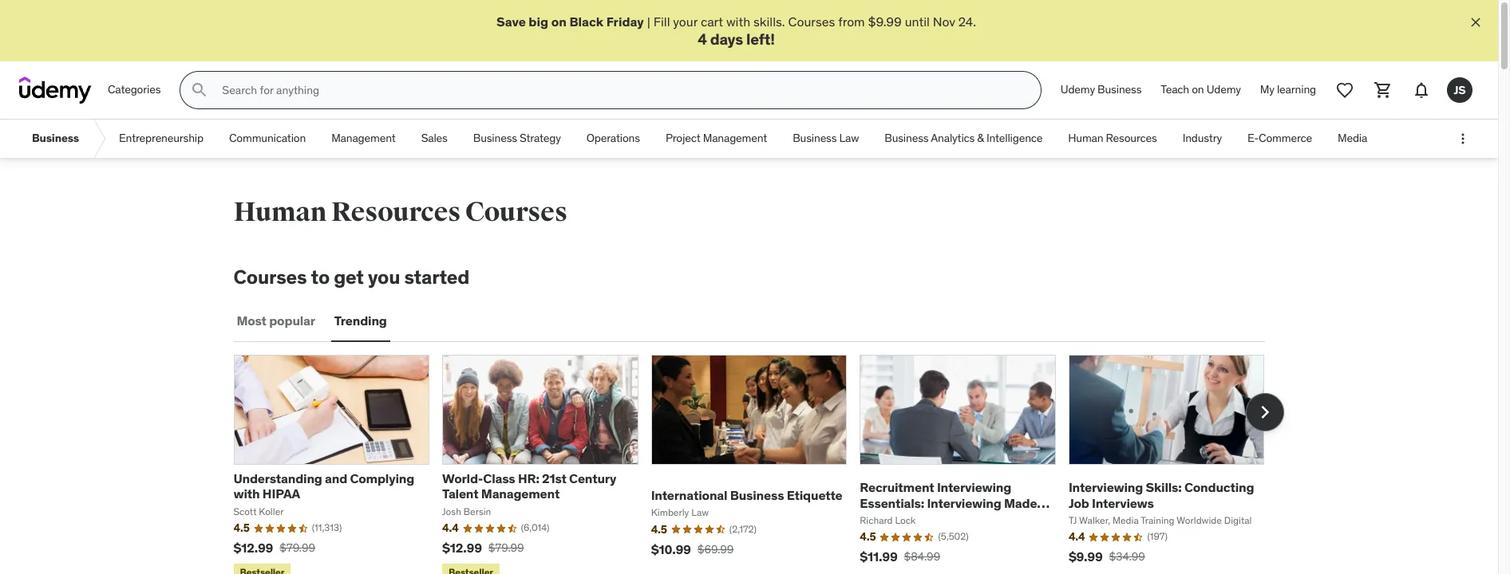 Task type: vqa. For each thing, say whether or not it's contained in the screenshot.
1st SHOW from the top of the page
no



Task type: describe. For each thing, give the bounding box(es) containing it.
conducting
[[1185, 480, 1255, 496]]

business law link
[[780, 120, 872, 158]]

operations link
[[574, 120, 653, 158]]

arrow pointing to subcategory menu links image
[[92, 120, 106, 158]]

business inside udemy business "link"
[[1098, 83, 1142, 97]]

human resources courses
[[234, 196, 567, 229]]

recruitment
[[860, 480, 935, 496]]

big
[[529, 14, 549, 30]]

udemy business link
[[1051, 71, 1152, 110]]

communication link
[[216, 120, 319, 158]]

notifications image
[[1412, 81, 1432, 100]]

1 horizontal spatial courses
[[465, 196, 567, 229]]

cart
[[701, 14, 723, 30]]

from
[[838, 14, 865, 30]]

human resources
[[1069, 131, 1157, 146]]

trending button
[[331, 303, 390, 341]]

recruitment interviewing essentials: interviewing made easy link
[[860, 480, 1050, 527]]

interviewing skills: conducting job interviews link
[[1069, 480, 1255, 511]]

management inside world-class hr: 21st century talent management
[[481, 486, 560, 502]]

my learning
[[1261, 83, 1317, 97]]

understanding and complying with hipaa link
[[234, 471, 414, 502]]

categories
[[108, 83, 161, 97]]

carousel element
[[234, 355, 1284, 575]]

management inside project management link
[[703, 131, 767, 146]]

0 horizontal spatial courses
[[234, 265, 307, 290]]

interviewing right recruitment at the bottom right
[[937, 480, 1012, 496]]

my learning link
[[1251, 71, 1326, 110]]

most
[[237, 313, 267, 329]]

project management
[[666, 131, 767, 146]]

international business etiquette link
[[651, 488, 843, 504]]

skills:
[[1146, 480, 1182, 496]]

most popular button
[[234, 303, 318, 341]]

easy
[[860, 511, 888, 527]]

law
[[840, 131, 859, 146]]

started
[[404, 265, 470, 290]]

e-commerce
[[1248, 131, 1313, 146]]

intelligence
[[987, 131, 1043, 146]]

categories button
[[98, 71, 170, 110]]

hipaa
[[263, 486, 300, 502]]

days
[[710, 30, 743, 49]]

and
[[325, 471, 347, 487]]

made
[[1004, 495, 1037, 511]]

business for business analytics & intelligence
[[885, 131, 929, 146]]

to
[[311, 265, 330, 290]]

udemy business
[[1061, 83, 1142, 97]]

Search for anything text field
[[219, 77, 1022, 104]]

popular
[[269, 313, 315, 329]]

world-
[[442, 471, 483, 487]]

project management link
[[653, 120, 780, 158]]

js link
[[1441, 71, 1479, 110]]

business strategy link
[[460, 120, 574, 158]]

essentials:
[[860, 495, 925, 511]]

e-
[[1248, 131, 1259, 146]]

trending
[[334, 313, 387, 329]]

sales
[[421, 131, 448, 146]]

interviewing skills: conducting job interviews
[[1069, 480, 1255, 511]]

learning
[[1277, 83, 1317, 97]]

e-commerce link
[[1235, 120, 1325, 158]]

business law
[[793, 131, 859, 146]]

get
[[334, 265, 364, 290]]

courses inside "save big on black friday | fill your cart with skills. courses from $9.99 until nov 24. 4 days left!"
[[788, 14, 835, 30]]

international business etiquette
[[651, 488, 843, 504]]

business link
[[19, 120, 92, 158]]

teach on udemy link
[[1152, 71, 1251, 110]]

you
[[368, 265, 400, 290]]

media link
[[1325, 120, 1381, 158]]

save
[[497, 14, 526, 30]]

business for business strategy
[[473, 131, 517, 146]]

world-class hr: 21st century talent management link
[[442, 471, 616, 502]]

$9.99
[[868, 14, 902, 30]]

talent
[[442, 486, 479, 502]]

udemy inside "link"
[[1061, 83, 1095, 97]]

communication
[[229, 131, 306, 146]]

shopping cart with 0 items image
[[1374, 81, 1393, 100]]

human for human resources courses
[[234, 196, 327, 229]]

black
[[570, 14, 604, 30]]



Task type: locate. For each thing, give the bounding box(es) containing it.
udemy up human resources
[[1061, 83, 1095, 97]]

business left the law
[[793, 131, 837, 146]]

on inside "save big on black friday | fill your cart with skills. courses from $9.99 until nov 24. 4 days left!"
[[551, 14, 567, 30]]

save big on black friday | fill your cart with skills. courses from $9.99 until nov 24. 4 days left!
[[497, 14, 976, 49]]

1 horizontal spatial with
[[726, 14, 751, 30]]

skills.
[[754, 14, 785, 30]]

friday
[[607, 14, 644, 30]]

on right teach
[[1192, 83, 1204, 97]]

left!
[[747, 30, 775, 49]]

business analytics & intelligence link
[[872, 120, 1056, 158]]

interviewing inside interviewing skills: conducting job interviews
[[1069, 480, 1143, 496]]

business
[[1098, 83, 1142, 97], [32, 131, 79, 146], [473, 131, 517, 146], [793, 131, 837, 146], [885, 131, 929, 146], [730, 488, 784, 504]]

1 horizontal spatial on
[[1192, 83, 1204, 97]]

1 vertical spatial on
[[1192, 83, 1204, 97]]

business up human resources
[[1098, 83, 1142, 97]]

analytics
[[931, 131, 975, 146]]

on
[[551, 14, 567, 30], [1192, 83, 1204, 97]]

business inside business link
[[32, 131, 79, 146]]

0 horizontal spatial management
[[331, 131, 396, 146]]

2 horizontal spatial courses
[[788, 14, 835, 30]]

understanding
[[234, 471, 322, 487]]

0 horizontal spatial resources
[[331, 196, 461, 229]]

business left arrow pointing to subcategory menu links image
[[32, 131, 79, 146]]

courses down the business strategy link
[[465, 196, 567, 229]]

1 horizontal spatial management
[[481, 486, 560, 502]]

etiquette
[[787, 488, 843, 504]]

my
[[1261, 83, 1275, 97]]

teach
[[1161, 83, 1190, 97]]

&
[[978, 131, 984, 146]]

with inside understanding and complying with hipaa
[[234, 486, 260, 502]]

human
[[1069, 131, 1104, 146], [234, 196, 327, 229]]

0 vertical spatial with
[[726, 14, 751, 30]]

business left the etiquette
[[730, 488, 784, 504]]

1 vertical spatial resources
[[331, 196, 461, 229]]

1 vertical spatial human
[[234, 196, 327, 229]]

udemy left my
[[1207, 83, 1241, 97]]

close image
[[1468, 14, 1484, 30]]

until
[[905, 14, 930, 30]]

entrepreneurship
[[119, 131, 204, 146]]

21st
[[542, 471, 567, 487]]

on right big
[[551, 14, 567, 30]]

4
[[698, 30, 707, 49]]

0 horizontal spatial human
[[234, 196, 327, 229]]

0 vertical spatial resources
[[1106, 131, 1157, 146]]

udemy
[[1061, 83, 1095, 97], [1207, 83, 1241, 97]]

fill
[[654, 14, 670, 30]]

operations
[[587, 131, 640, 146]]

0 horizontal spatial with
[[234, 486, 260, 502]]

interviewing
[[937, 480, 1012, 496], [1069, 480, 1143, 496], [927, 495, 1002, 511]]

management link
[[319, 120, 408, 158]]

1 udemy from the left
[[1061, 83, 1095, 97]]

business left analytics
[[885, 131, 929, 146]]

courses to get you started
[[234, 265, 470, 290]]

on inside teach on udemy link
[[1192, 83, 1204, 97]]

1 horizontal spatial udemy
[[1207, 83, 1241, 97]]

human down the communication link
[[234, 196, 327, 229]]

business analytics & intelligence
[[885, 131, 1043, 146]]

international
[[651, 488, 728, 504]]

industry link
[[1170, 120, 1235, 158]]

2 udemy from the left
[[1207, 83, 1241, 97]]

24.
[[959, 14, 976, 30]]

hr:
[[518, 471, 540, 487]]

human down udemy business "link"
[[1069, 131, 1104, 146]]

human resources link
[[1056, 120, 1170, 158]]

interviewing left made
[[927, 495, 1002, 511]]

recruitment interviewing essentials: interviewing made easy
[[860, 480, 1037, 527]]

century
[[569, 471, 616, 487]]

0 vertical spatial courses
[[788, 14, 835, 30]]

business inside carousel element
[[730, 488, 784, 504]]

submit search image
[[190, 81, 209, 100]]

understanding and complying with hipaa
[[234, 471, 414, 502]]

commerce
[[1259, 131, 1313, 146]]

management inside management "link"
[[331, 131, 396, 146]]

most popular
[[237, 313, 315, 329]]

management
[[331, 131, 396, 146], [703, 131, 767, 146], [481, 486, 560, 502]]

industry
[[1183, 131, 1222, 146]]

2 horizontal spatial management
[[703, 131, 767, 146]]

media
[[1338, 131, 1368, 146]]

resources for human resources courses
[[331, 196, 461, 229]]

1 vertical spatial with
[[234, 486, 260, 502]]

world-class hr: 21st century talent management
[[442, 471, 616, 502]]

|
[[647, 14, 651, 30]]

with
[[726, 14, 751, 30], [234, 486, 260, 502]]

1 horizontal spatial resources
[[1106, 131, 1157, 146]]

with left hipaa
[[234, 486, 260, 502]]

with up "days"
[[726, 14, 751, 30]]

0 horizontal spatial udemy
[[1061, 83, 1095, 97]]

resources up you
[[331, 196, 461, 229]]

business left strategy
[[473, 131, 517, 146]]

business strategy
[[473, 131, 561, 146]]

courses
[[788, 14, 835, 30], [465, 196, 567, 229], [234, 265, 307, 290]]

0 vertical spatial human
[[1069, 131, 1104, 146]]

next image
[[1252, 400, 1278, 426]]

resources for human resources
[[1106, 131, 1157, 146]]

nov
[[933, 14, 956, 30]]

your
[[673, 14, 698, 30]]

interviews
[[1092, 495, 1154, 511]]

business inside business law link
[[793, 131, 837, 146]]

0 horizontal spatial on
[[551, 14, 567, 30]]

teach on udemy
[[1161, 83, 1241, 97]]

human for human resources
[[1069, 131, 1104, 146]]

wishlist image
[[1336, 81, 1355, 100]]

more subcategory menu links image
[[1456, 131, 1472, 147]]

courses up most popular
[[234, 265, 307, 290]]

class
[[483, 471, 515, 487]]

0 vertical spatial on
[[551, 14, 567, 30]]

complying
[[350, 471, 414, 487]]

udemy image
[[19, 77, 92, 104]]

business for business law
[[793, 131, 837, 146]]

project
[[666, 131, 701, 146]]

job
[[1069, 495, 1090, 511]]

2 vertical spatial courses
[[234, 265, 307, 290]]

sales link
[[408, 120, 460, 158]]

resources
[[1106, 131, 1157, 146], [331, 196, 461, 229]]

with inside "save big on black friday | fill your cart with skills. courses from $9.99 until nov 24. 4 days left!"
[[726, 14, 751, 30]]

1 horizontal spatial human
[[1069, 131, 1104, 146]]

js
[[1454, 83, 1466, 97]]

strategy
[[520, 131, 561, 146]]

business for business
[[32, 131, 79, 146]]

1 vertical spatial courses
[[465, 196, 567, 229]]

entrepreneurship link
[[106, 120, 216, 158]]

courses left from
[[788, 14, 835, 30]]

interviewing left skills:
[[1069, 480, 1143, 496]]

resources down udemy business "link"
[[1106, 131, 1157, 146]]



